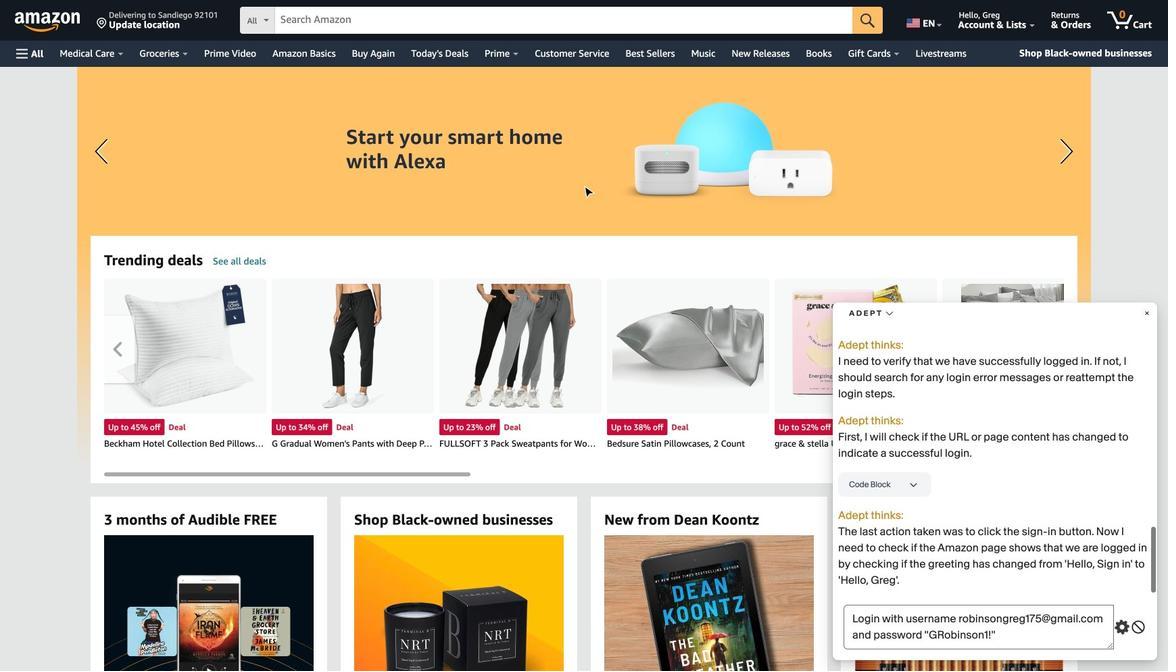 Task type: locate. For each thing, give the bounding box(es) containing it.
list
[[104, 279, 1168, 470]]

Search Amazon text field
[[275, 7, 853, 33]]

None search field
[[240, 7, 883, 35]]

None submit
[[853, 7, 883, 34]]

start your smart home with alexa. image
[[77, 67, 1091, 473]]

none search field inside navigation navigation
[[240, 7, 883, 35]]

g gradual women's pants with deep pockets 7/8 stretch ankle sweatpants for golf, athletic, lounge, travel, work image
[[322, 284, 384, 408]]

the bad weather friend by dean koontz image
[[581, 536, 837, 671]]

fullsoft 3 pack sweatpants for women-womens joggers with pockets athletic leggings for workout yoga running image
[[465, 284, 576, 408]]

bedsure comforter set 8 pieces - pintuck bed set, bed in a bag with comforters, sheets, pillowcases & shams image
[[961, 284, 1086, 408]]

main content
[[0, 67, 1168, 671]]



Task type: describe. For each thing, give the bounding box(es) containing it.
bedsure satin pillowcases, 2 count image
[[613, 304, 764, 388]]

carousel previous slide image
[[113, 342, 122, 357]]

shop black-owned businesses image
[[331, 536, 587, 671]]

assortment of top titles image
[[81, 536, 337, 671]]

grace & stella under eye masks - eye patch, under eye patches for dark circles and puffiness, undereye bags, wrinkles -... image
[[792, 284, 920, 408]]

amazon image
[[15, 12, 80, 32]]

beckham hotel collection bed pillows for sleeping… image
[[116, 284, 255, 408]]

none submit inside search field
[[853, 7, 883, 34]]

navigation navigation
[[0, 0, 1168, 67]]



Task type: vqa. For each thing, say whether or not it's contained in the screenshot.
2nd 53,745 from the right
no



